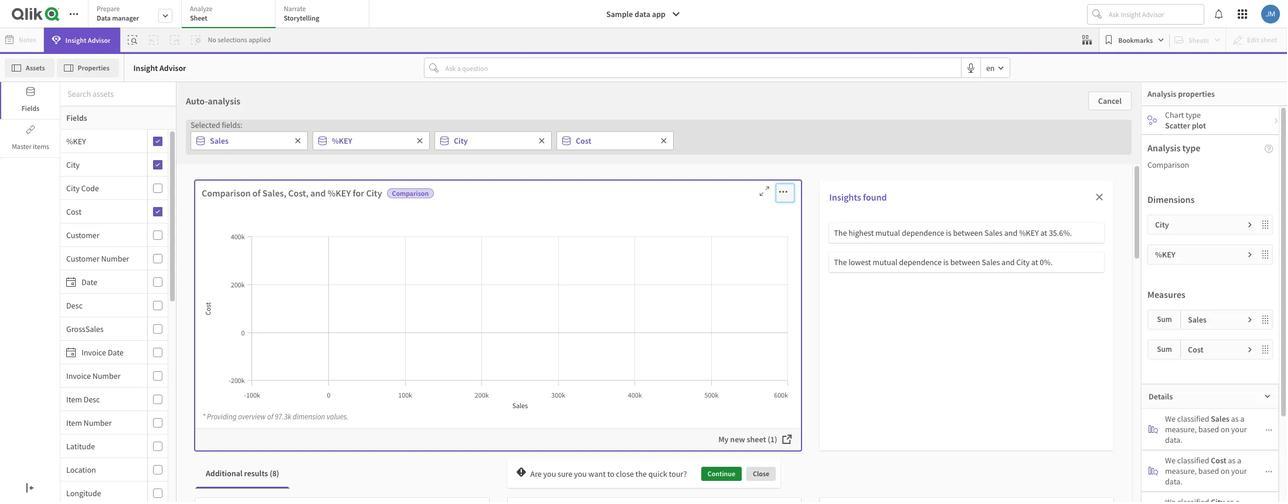 Task type: describe. For each thing, give the bounding box(es) containing it.
bookmarks
[[1119, 35, 1153, 44]]

on for we classified sales
[[1221, 424, 1230, 435]]

. for question?
[[680, 338, 682, 348]]

0 horizontal spatial fields
[[22, 104, 39, 113]]

tour?
[[669, 469, 687, 479]]

move image for city
[[1261, 220, 1273, 229]]

1 horizontal spatial fields
[[66, 113, 87, 123]]

choose
[[468, 163, 512, 181]]

close button
[[746, 467, 776, 481]]

sum button for sales
[[1148, 310, 1181, 329]]

0%.
[[1040, 257, 1053, 267]]

invoice number
[[66, 370, 121, 381]]

date inside invoice date menu item
[[108, 347, 124, 358]]

customer number button
[[60, 253, 145, 264]]

choose an option below to get started adding to this sheet...
[[468, 163, 819, 181]]

invoice for invoice date
[[82, 347, 106, 358]]

item for item number
[[66, 417, 82, 428]]

desc inside menu item
[[66, 300, 83, 311]]

more image
[[774, 186, 793, 198]]

advisor inside dropdown button
[[88, 35, 111, 44]]

insight down generate
[[458, 354, 481, 364]]

0 vertical spatial the
[[492, 298, 505, 310]]

to inside alert
[[607, 469, 615, 479]]

my
[[719, 434, 729, 445]]

we for we classified sales
[[1166, 414, 1176, 424]]

cancel button
[[1089, 92, 1132, 110]]

selections tool image
[[1083, 35, 1092, 45]]

a for we classified sales
[[1241, 414, 1245, 424]]

location button
[[60, 464, 145, 475]]

build
[[833, 339, 850, 350]]

dependence for highest
[[902, 228, 945, 238]]

save
[[518, 354, 534, 364]]

my new sheet (1) link
[[716, 431, 795, 448]]

explore for explore the data
[[460, 298, 490, 310]]

any
[[536, 354, 549, 364]]

classified for cost
[[1178, 455, 1210, 466]]

data
[[97, 13, 111, 22]]

sales,
[[263, 187, 286, 199]]

dimension
[[293, 412, 325, 422]]

analysis for analysis type
[[1148, 142, 1181, 154]]

details
[[1149, 391, 1173, 402]]

let
[[529, 322, 538, 332]]

as for cost
[[1228, 455, 1236, 466]]

mutual for lowest
[[873, 257, 898, 267]]

additional
[[206, 468, 243, 479]]

data. for we classified sales
[[1166, 435, 1183, 445]]

quick
[[649, 469, 668, 479]]

find new insights in the data using
[[585, 322, 703, 332]]

dimensions
[[1148, 194, 1195, 205]]

item number menu item
[[60, 411, 168, 435]]

to left get
[[613, 163, 625, 181]]

date button
[[60, 277, 145, 287]]

item number button
[[60, 417, 145, 428]]

analysis for analysis properties
[[1148, 89, 1177, 99]]

adding
[[693, 163, 734, 181]]

chart type scatter plot
[[1166, 110, 1206, 131]]

saved
[[659, 355, 679, 366]]

goto image
[[779, 435, 792, 444]]

fields:
[[222, 120, 242, 130]]

customer for customer number
[[66, 253, 99, 264]]

1 horizontal spatial insight advisor
[[134, 62, 186, 73]]

properties button
[[57, 58, 119, 77]]

city code button
[[60, 183, 145, 193]]

using
[[684, 322, 703, 332]]

deselect field image for city
[[538, 137, 546, 144]]

is for city
[[944, 257, 949, 267]]

smart search image
[[128, 35, 138, 45]]

analysis type
[[1148, 142, 1201, 154]]

grosssales menu item
[[60, 317, 168, 341]]

for inside explore your data directly or let qlik generate insights for you with
[[502, 338, 512, 348]]

with
[[528, 338, 543, 348]]

between for %key
[[953, 228, 983, 238]]

we classified sales
[[1166, 414, 1230, 424]]

insight up can
[[625, 339, 647, 349]]

to right adding at right top
[[737, 163, 749, 181]]

at for %key
[[1041, 228, 1048, 238]]

* providing overview of 97.3k dimension values.
[[202, 412, 349, 422]]

is for %key
[[946, 228, 952, 238]]

results
[[244, 468, 268, 479]]

classified for sales
[[1178, 414, 1210, 424]]

type for analysis
[[1183, 142, 1201, 154]]

city code menu item
[[60, 177, 168, 200]]

sheet. inside . any found insights can be saved to this sheet.
[[633, 371, 654, 382]]

to inside to start creating visualizations and build your new sheet.
[[822, 322, 829, 333]]

the lowest mutual dependence is between sales and city at 0%.
[[834, 257, 1053, 267]]

cost menu item
[[60, 200, 168, 223]]

longitude
[[66, 488, 101, 498]]

deselect field image for cost
[[660, 137, 668, 144]]

explore for explore your data directly or let qlik generate insights for you with
[[431, 322, 457, 332]]

customer button
[[60, 230, 145, 240]]

location
[[66, 464, 96, 475]]

item desc button
[[60, 394, 145, 404]]

0 horizontal spatial of
[[253, 187, 261, 199]]

an
[[515, 163, 530, 181]]

invoice number button
[[60, 370, 145, 381]]

based for cost
[[1199, 466, 1219, 476]]

deselect field image for sales
[[294, 137, 301, 144]]

. save any insights you discover to this sheet.
[[434, 354, 551, 382]]

generate
[[442, 338, 472, 348]]

and right cost,
[[310, 187, 326, 199]]

sum button for cost
[[1148, 340, 1181, 359]]

small image for details
[[1265, 393, 1272, 400]]

customer for customer
[[66, 230, 99, 240]]

analysis
[[208, 95, 240, 107]]

2 master items button from the left
[[1, 120, 60, 157]]

city button
[[60, 159, 145, 170]]

explore the data
[[460, 298, 525, 310]]

data inside button
[[635, 9, 651, 19]]

longitude menu item
[[60, 482, 168, 502]]

master
[[12, 142, 32, 151]]

new inside to start creating visualizations and build your new sheet.
[[785, 355, 800, 366]]

assets
[[26, 63, 45, 72]]

deselect field image for %key
[[416, 137, 423, 144]]

sample data app
[[607, 9, 666, 19]]

item desc menu item
[[60, 388, 168, 411]]

you right are on the bottom of the page
[[543, 469, 556, 479]]

or
[[520, 322, 528, 332]]

cancel
[[1099, 96, 1122, 106]]

sheet. for this
[[530, 371, 551, 382]]

edit
[[780, 323, 793, 333]]

mutual for highest
[[876, 228, 900, 238]]

. for data
[[514, 354, 516, 364]]

35.6%.
[[1049, 228, 1072, 238]]

analyze image
[[1149, 466, 1158, 476]]

auto-analysis
[[186, 95, 240, 107]]

master items
[[12, 142, 49, 151]]

insight advisor inside insight advisor dropdown button
[[65, 35, 111, 44]]

insight down smart search icon at the top left of page
[[134, 62, 158, 73]]

item for item desc
[[66, 394, 82, 404]]

0 horizontal spatial comparison
[[202, 187, 251, 199]]

insights inside . save any insights you discover to this sheet.
[[434, 371, 461, 382]]

your inside explore your data directly or let qlik generate insights for you with
[[459, 322, 474, 332]]

scatter chart image
[[1148, 116, 1157, 125]]

ask
[[613, 339, 624, 349]]

you inside explore your data directly or let qlik generate insights for you with
[[513, 338, 526, 348]]

additional results (8)
[[206, 468, 279, 479]]

cost button
[[60, 206, 145, 217]]

highest
[[849, 228, 874, 238]]

en button
[[981, 58, 1010, 77]]

%key inside %key menu item
[[66, 136, 86, 146]]

customer menu item
[[60, 223, 168, 247]]

values.
[[327, 412, 349, 422]]

invoice for invoice number
[[66, 370, 91, 381]]

jeremy miller image
[[1262, 5, 1280, 23]]

on for we classified cost
[[1221, 466, 1230, 476]]

prepare
[[97, 4, 120, 13]]

grosssales
[[66, 323, 104, 334]]

invoice date menu item
[[60, 341, 168, 364]]

type for chart
[[1186, 110, 1201, 120]]

date menu item
[[60, 270, 168, 294]]

assets button
[[5, 58, 54, 77]]

below
[[574, 163, 610, 181]]

insights left in
[[618, 322, 644, 332]]

and left '35.6%.'
[[1005, 228, 1018, 238]]

discover
[[477, 371, 505, 382]]

1 horizontal spatial sheet
[[795, 323, 813, 333]]

in
[[646, 322, 653, 332]]

Search assets text field
[[60, 83, 177, 104]]

advisor up be
[[649, 339, 673, 349]]

prepare data manager
[[97, 4, 139, 22]]

no selections applied
[[208, 35, 271, 44]]

%key menu item
[[60, 130, 168, 153]]

the for the highest mutual dependence is between sales and %key at 35.6%.
[[834, 228, 847, 238]]

move image for %key
[[1261, 250, 1273, 259]]

0 vertical spatial this
[[752, 163, 774, 181]]

selected
[[191, 120, 220, 130]]

%key button
[[60, 136, 145, 146]]

data. for we classified cost
[[1166, 476, 1183, 487]]

en
[[987, 62, 995, 73]]

grosssales button
[[60, 323, 145, 334]]

and left 0%.
[[1002, 257, 1015, 267]]



Task type: locate. For each thing, give the bounding box(es) containing it.
data up or
[[507, 298, 525, 310]]

number for customer number
[[101, 253, 129, 264]]

1 vertical spatial found
[[585, 355, 605, 366]]

new right create
[[781, 298, 799, 310]]

1 vertical spatial measure,
[[1166, 466, 1197, 476]]

insights down ask
[[607, 355, 634, 366]]

menu
[[60, 130, 177, 502]]

4 deselect field image from the left
[[660, 137, 668, 144]]

1 vertical spatial analysis
[[1148, 142, 1181, 154]]

is down the "the highest mutual dependence is between sales and %key at 35.6%."
[[944, 257, 949, 267]]

desc menu item
[[60, 294, 168, 317]]

1 deselect field image from the left
[[294, 137, 301, 144]]

. left any
[[680, 338, 682, 348]]

data inside explore your data directly or let qlik generate insights for you with
[[476, 322, 491, 332]]

to inside . any found insights can be saved to this sheet.
[[681, 355, 688, 366]]

1 vertical spatial sum
[[1158, 344, 1172, 354]]

0 horizontal spatial the
[[492, 298, 505, 310]]

you right 'sure'
[[574, 469, 587, 479]]

0 vertical spatial a
[[632, 298, 637, 310]]

1 vertical spatial explore
[[431, 322, 457, 332]]

1 customer from the top
[[66, 230, 99, 240]]

analysis properties
[[1148, 89, 1215, 99]]

continue button
[[701, 467, 742, 481]]

0 vertical spatial of
[[253, 187, 261, 199]]

item
[[66, 394, 82, 404], [66, 417, 82, 428]]

based for sales
[[1199, 424, 1219, 435]]

(1)
[[768, 434, 778, 445]]

0 vertical spatial the
[[834, 228, 847, 238]]

0 vertical spatial customer
[[66, 230, 99, 240]]

for
[[353, 187, 364, 199], [502, 338, 512, 348]]

advisor down data
[[88, 35, 111, 44]]

the highest mutual dependence is between sales and %key at 35.6%.
[[834, 228, 1072, 238]]

1 vertical spatial of
[[267, 412, 273, 422]]

sheet. for new
[[801, 355, 822, 366]]

1 vertical spatial insight advisor
[[134, 62, 186, 73]]

1 vertical spatial the
[[654, 322, 666, 332]]

%key
[[332, 135, 352, 146], [66, 136, 86, 146], [328, 187, 351, 199], [1019, 228, 1039, 238], [1156, 249, 1176, 260]]

close
[[616, 469, 634, 479]]

between for city
[[951, 257, 980, 267]]

analyze image
[[1149, 425, 1158, 434]]

chart
[[1166, 110, 1184, 120]]

2 item from the top
[[66, 417, 82, 428]]

a for we classified cost
[[1238, 455, 1242, 466]]

0 vertical spatial mutual
[[876, 228, 900, 238]]

2 move image from the top
[[1261, 315, 1273, 324]]

customer inside customer number menu item
[[66, 253, 99, 264]]

new for insights
[[602, 322, 616, 332]]

1 horizontal spatial of
[[267, 412, 273, 422]]

0 vertical spatial .
[[680, 338, 682, 348]]

. left save
[[514, 354, 516, 364]]

as a measure, based on your data. for sales
[[1166, 414, 1247, 445]]

1 vertical spatial between
[[951, 257, 980, 267]]

1 move image from the top
[[1261, 220, 1273, 229]]

0 vertical spatial as a measure, based on your data.
[[1166, 414, 1247, 445]]

. inside . save any insights you discover to this sheet.
[[514, 354, 516, 364]]

sheet
[[795, 323, 813, 333], [747, 434, 766, 445]]

lowest
[[849, 257, 871, 267]]

0 vertical spatial move image
[[1261, 250, 1273, 259]]

visualizations
[[770, 339, 816, 350]]

invoice inside menu item
[[66, 370, 91, 381]]

measure,
[[1166, 424, 1197, 435], [1166, 466, 1197, 476]]

number inside menu item
[[92, 370, 121, 381]]

small image for %key
[[1247, 251, 1254, 258]]

0 horizontal spatial this
[[516, 371, 528, 382]]

and inside to start creating visualizations and build your new sheet.
[[818, 339, 831, 350]]

are you sure you want to close the quick tour? alert
[[507, 459, 780, 488]]

sheet. down can
[[633, 371, 654, 382]]

sheet. down visualizations
[[801, 355, 822, 366]]

2 horizontal spatial this
[[752, 163, 774, 181]]

type right the chart
[[1186, 110, 1201, 120]]

between up the lowest mutual dependence is between sales and city at 0%.
[[953, 228, 983, 238]]

data. up we classified cost
[[1166, 435, 1183, 445]]

selected fields:
[[191, 120, 242, 130]]

invoice up invoice number
[[82, 347, 106, 358]]

your
[[459, 322, 474, 332], [768, 355, 784, 366], [1232, 424, 1247, 435], [1232, 466, 1247, 476]]

data left directly
[[476, 322, 491, 332]]

0 vertical spatial at
[[1041, 228, 1048, 238]]

2 on from the top
[[1221, 466, 1230, 476]]

based
[[1199, 424, 1219, 435], [1199, 466, 1219, 476]]

found right insights
[[863, 191, 887, 203]]

the left highest on the top right of the page
[[834, 228, 847, 238]]

explore inside explore your data directly or let qlik generate insights for you with
[[431, 322, 457, 332]]

1 horizontal spatial desc
[[84, 394, 100, 404]]

insights inside explore your data directly or let qlik generate insights for you with
[[474, 338, 500, 348]]

sure
[[558, 469, 573, 479]]

0 horizontal spatial insight advisor
[[65, 35, 111, 44]]

started
[[649, 163, 690, 181]]

0 vertical spatial between
[[953, 228, 983, 238]]

plot
[[1192, 120, 1206, 131]]

1 horizontal spatial .
[[680, 338, 682, 348]]

1 master items button from the left
[[0, 120, 60, 157]]

explore up generate
[[431, 322, 457, 332]]

narrate
[[284, 4, 306, 13]]

your right we classified cost
[[1232, 466, 1247, 476]]

0 horizontal spatial for
[[353, 187, 364, 199]]

2 vertical spatial insight advisor
[[458, 354, 507, 364]]

of left 97.3k
[[267, 412, 273, 422]]

2 vertical spatial this
[[516, 371, 528, 382]]

your inside to start creating visualizations and build your new sheet.
[[768, 355, 784, 366]]

1 vertical spatial we
[[1166, 455, 1176, 466]]

sheet inside my new sheet (1) link
[[747, 434, 766, 445]]

0 vertical spatial insight advisor
[[65, 35, 111, 44]]

2 classified from the top
[[1178, 455, 1210, 466]]

location menu item
[[60, 458, 168, 482]]

at for city
[[1032, 257, 1038, 267]]

a right we classified cost
[[1238, 455, 1242, 466]]

1 on from the top
[[1221, 424, 1230, 435]]

date down grosssales menu item
[[108, 347, 124, 358]]

1 vertical spatial desc
[[84, 394, 100, 404]]

insights down generate
[[434, 371, 461, 382]]

explore up explore your data directly or let qlik generate insights for you with
[[460, 298, 490, 310]]

based down we classified sales
[[1199, 466, 1219, 476]]

0 vertical spatial classified
[[1178, 414, 1210, 424]]

data left app
[[635, 9, 651, 19]]

date inside date menu item
[[82, 277, 97, 287]]

1 vertical spatial type
[[1183, 142, 1201, 154]]

is
[[946, 228, 952, 238], [944, 257, 949, 267]]

customer
[[66, 230, 99, 240], [66, 253, 99, 264]]

your down visualizations
[[768, 355, 784, 366]]

2 vertical spatial number
[[84, 417, 112, 428]]

1 we from the top
[[1166, 414, 1176, 424]]

city
[[454, 135, 468, 146], [66, 159, 80, 170], [66, 183, 80, 193], [366, 187, 382, 199], [1156, 219, 1169, 230], [1017, 257, 1030, 267]]

invoice inside menu item
[[82, 347, 106, 358]]

mutual right highest on the top right of the page
[[876, 228, 900, 238]]

move image
[[1261, 220, 1273, 229], [1261, 345, 1273, 354]]

the for the lowest mutual dependence is between sales and city at 0%.
[[834, 257, 847, 267]]

dependence
[[902, 228, 945, 238], [899, 257, 942, 267]]

0 horizontal spatial sheet.
[[530, 371, 551, 382]]

a right have at the bottom of page
[[632, 298, 637, 310]]

this inside . save any insights you discover to this sheet.
[[516, 371, 528, 382]]

a right we classified sales
[[1241, 414, 1245, 424]]

to right the discover
[[507, 371, 514, 382]]

number
[[101, 253, 129, 264], [92, 370, 121, 381], [84, 417, 112, 428]]

dependence for lowest
[[899, 257, 942, 267]]

you left with
[[513, 338, 526, 348]]

you inside . save any insights you discover to this sheet.
[[462, 371, 475, 382]]

analysis up the chart
[[1148, 89, 1177, 99]]

97.3k
[[275, 412, 291, 422]]

0 vertical spatial sum
[[1158, 314, 1172, 324]]

sum for cost
[[1158, 344, 1172, 354]]

sample
[[607, 9, 633, 19]]

1 vertical spatial for
[[502, 338, 512, 348]]

1 vertical spatial dependence
[[899, 257, 942, 267]]

properties
[[78, 63, 109, 72]]

cost inside menu item
[[66, 206, 81, 217]]

sample data app button
[[599, 5, 688, 23]]

1 sum button from the top
[[1148, 310, 1181, 329]]

advisor up auto-
[[160, 62, 186, 73]]

1 based from the top
[[1199, 424, 1219, 435]]

2 data. from the top
[[1166, 476, 1183, 487]]

sales
[[210, 135, 229, 146], [985, 228, 1003, 238], [982, 257, 1000, 267], [1188, 314, 1207, 325], [1211, 414, 1230, 424]]

we down details
[[1166, 414, 1176, 424]]

this inside . any found insights can be saved to this sheet.
[[690, 355, 703, 366]]

between down the "the highest mutual dependence is between sales and %key at 35.6%."
[[951, 257, 980, 267]]

sum for sales
[[1158, 314, 1172, 324]]

dependence up the lowest mutual dependence is between sales and city at 0%.
[[902, 228, 945, 238]]

sheet left (1)
[[747, 434, 766, 445]]

0 horizontal spatial explore
[[431, 322, 457, 332]]

as for sales
[[1232, 414, 1239, 424]]

1 vertical spatial invoice
[[66, 370, 91, 381]]

*
[[202, 412, 205, 422]]

classified
[[1178, 414, 1210, 424], [1178, 455, 1210, 466]]

city menu item
[[60, 153, 168, 177]]

0 vertical spatial date
[[82, 277, 97, 287]]

2 move image from the top
[[1261, 345, 1273, 354]]

2 vertical spatial the
[[636, 469, 647, 479]]

comparison
[[1148, 160, 1190, 170], [202, 187, 251, 199], [392, 189, 429, 198]]

classified down we classified sales
[[1178, 455, 1210, 466]]

manager
[[112, 13, 139, 22]]

is up the lowest mutual dependence is between sales and city at 0%.
[[946, 228, 952, 238]]

scatter
[[1166, 120, 1191, 131]]

1 vertical spatial based
[[1199, 466, 1219, 476]]

the right in
[[654, 322, 666, 332]]

0 horizontal spatial .
[[514, 354, 516, 364]]

found inside . any found insights can be saved to this sheet.
[[585, 355, 605, 366]]

0 horizontal spatial sheet
[[747, 434, 766, 445]]

3 deselect field image from the left
[[538, 137, 546, 144]]

0 horizontal spatial found
[[585, 355, 605, 366]]

1 move image from the top
[[1261, 250, 1273, 259]]

help image
[[1265, 145, 1273, 153]]

measure, for we classified sales
[[1166, 424, 1197, 435]]

1 vertical spatial mutual
[[873, 257, 898, 267]]

item inside menu item
[[66, 394, 82, 404]]

1 vertical spatial a
[[1241, 414, 1245, 424]]

new right find
[[602, 322, 616, 332]]

sum button down measures
[[1148, 310, 1181, 329]]

1 vertical spatial as a measure, based on your data.
[[1166, 455, 1247, 487]]

1 vertical spatial date
[[108, 347, 124, 358]]

1 vertical spatial on
[[1221, 466, 1230, 476]]

1 vertical spatial is
[[944, 257, 949, 267]]

1 item from the top
[[66, 394, 82, 404]]

insight advisor down data
[[65, 35, 111, 44]]

0 horizontal spatial desc
[[66, 300, 83, 311]]

1 sum from the top
[[1158, 314, 1172, 324]]

. inside . any found insights can be saved to this sheet.
[[680, 338, 682, 348]]

sum up details
[[1158, 344, 1172, 354]]

found down find
[[585, 355, 605, 366]]

0 vertical spatial analysis
[[1148, 89, 1177, 99]]

0 vertical spatial data.
[[1166, 435, 1183, 445]]

2 sum from the top
[[1158, 344, 1172, 354]]

1 vertical spatial item
[[66, 417, 82, 428]]

2 we from the top
[[1166, 455, 1176, 466]]

invoice number menu item
[[60, 364, 168, 388]]

1 measure, from the top
[[1166, 424, 1197, 435]]

. any found insights can be saved to this sheet.
[[585, 338, 703, 382]]

type
[[1186, 110, 1201, 120], [1183, 142, 1201, 154]]

2 the from the top
[[834, 257, 847, 267]]

menu inside choose an option below to get started adding to this sheet... application
[[60, 130, 177, 502]]

the up directly
[[492, 298, 505, 310]]

2 horizontal spatial the
[[654, 322, 666, 332]]

explore your data directly or let qlik generate insights for you with
[[431, 322, 553, 348]]

the
[[834, 228, 847, 238], [834, 257, 847, 267]]

as a measure, based on your data. for cost
[[1166, 455, 1247, 487]]

at
[[1041, 228, 1048, 238], [1032, 257, 1038, 267]]

bookmarks button
[[1102, 31, 1167, 49]]

1 analysis from the top
[[1148, 89, 1177, 99]]

invoice date button
[[60, 347, 145, 358]]

0 vertical spatial is
[[946, 228, 952, 238]]

item inside menu item
[[66, 417, 82, 428]]

tab list containing prepare
[[88, 0, 374, 29]]

1 vertical spatial the
[[834, 257, 847, 267]]

item up the latitude
[[66, 417, 82, 428]]

get
[[628, 163, 646, 181]]

1 data. from the top
[[1166, 435, 1183, 445]]

Ask a question text field
[[443, 58, 961, 77]]

0 vertical spatial move image
[[1261, 220, 1273, 229]]

invoice date
[[82, 347, 124, 358]]

we classified cost
[[1166, 455, 1227, 466]]

fields up master items at the left top of page
[[22, 104, 39, 113]]

city code
[[66, 183, 99, 193]]

insight advisor button
[[44, 28, 121, 52]]

1 horizontal spatial the
[[636, 469, 647, 479]]

question?
[[639, 298, 678, 310]]

customer up date button
[[66, 253, 99, 264]]

menu containing %key
[[60, 130, 177, 502]]

as right we classified sales
[[1232, 414, 1239, 424]]

2 horizontal spatial comparison
[[1148, 160, 1190, 170]]

tab list
[[88, 0, 374, 29]]

1 vertical spatial data.
[[1166, 476, 1183, 487]]

as a measure, based on your data. up we classified cost
[[1166, 414, 1247, 445]]

measure, for we classified cost
[[1166, 466, 1197, 476]]

at left 0%.
[[1032, 257, 1038, 267]]

advisor
[[88, 35, 111, 44], [160, 62, 186, 73], [649, 339, 673, 349], [482, 354, 507, 364]]

type inside chart type scatter plot
[[1186, 110, 1201, 120]]

dependence down the "the highest mutual dependence is between sales and %key at 35.6%."
[[899, 257, 942, 267]]

1 horizontal spatial comparison
[[392, 189, 429, 198]]

2 measure, from the top
[[1166, 466, 1197, 476]]

Ask Insight Advisor text field
[[1107, 5, 1204, 23]]

mutual right lowest
[[873, 257, 898, 267]]

1 horizontal spatial sheet.
[[633, 371, 654, 382]]

desc down invoice number
[[84, 394, 100, 404]]

the inside alert
[[636, 469, 647, 479]]

1 horizontal spatial found
[[863, 191, 887, 203]]

based up we classified cost
[[1199, 424, 1219, 435]]

we for we classified cost
[[1166, 455, 1176, 466]]

analysis down 'scatter'
[[1148, 142, 1181, 154]]

type down plot
[[1183, 142, 1201, 154]]

selections
[[218, 35, 247, 44]]

analyze sheet
[[190, 4, 213, 22]]

are you sure you want to close the quick tour?
[[531, 469, 687, 479]]

2 as a measure, based on your data. from the top
[[1166, 455, 1247, 487]]

your right we classified sales
[[1232, 424, 1247, 435]]

find
[[585, 322, 600, 332]]

0 horizontal spatial date
[[82, 277, 97, 287]]

1 classified from the top
[[1178, 414, 1210, 424]]

to right the saved
[[681, 355, 688, 366]]

latitude menu item
[[60, 435, 168, 458]]

sum down measures
[[1158, 314, 1172, 324]]

0 vertical spatial found
[[863, 191, 887, 203]]

you left the discover
[[462, 371, 475, 382]]

small image for cost
[[1247, 346, 1254, 353]]

1 horizontal spatial this
[[690, 355, 703, 366]]

choose an option below to get started adding to this sheet... application
[[0, 0, 1288, 502]]

comparison of sales, cost, and %key for city
[[202, 187, 382, 199]]

insights inside . any found insights can be saved to this sheet.
[[607, 355, 634, 366]]

sheet. inside to start creating visualizations and build your new sheet.
[[801, 355, 822, 366]]

new for sheet
[[730, 434, 745, 445]]

number for invoice number
[[92, 370, 121, 381]]

tab list inside choose an option below to get started adding to this sheet... application
[[88, 0, 374, 29]]

advisor up the discover
[[482, 354, 507, 364]]

measure, right analyze icon
[[1166, 466, 1197, 476]]

number down customer menu item
[[101, 253, 129, 264]]

we down we classified sales
[[1166, 455, 1176, 466]]

0 vertical spatial desc
[[66, 300, 83, 311]]

found
[[863, 191, 887, 203], [585, 355, 605, 366]]

1 horizontal spatial for
[[502, 338, 512, 348]]

any
[[684, 338, 697, 348]]

insight up "properties" button
[[65, 35, 86, 44]]

1 the from the top
[[834, 228, 847, 238]]

app
[[652, 9, 666, 19]]

item desc
[[66, 394, 100, 404]]

1 vertical spatial customer
[[66, 253, 99, 264]]

1 vertical spatial number
[[92, 370, 121, 381]]

customer number
[[66, 253, 129, 264]]

1 horizontal spatial explore
[[460, 298, 490, 310]]

move image for cost
[[1261, 345, 1273, 354]]

1 horizontal spatial at
[[1041, 228, 1048, 238]]

to inside . save any insights you discover to this sheet.
[[507, 371, 514, 382]]

move image for sales
[[1261, 315, 1273, 324]]

new right my at the bottom of page
[[730, 434, 745, 445]]

0 vertical spatial explore
[[460, 298, 490, 310]]

0 horizontal spatial at
[[1032, 257, 1038, 267]]

1 vertical spatial as
[[1228, 455, 1236, 466]]

customer inside customer menu item
[[66, 230, 99, 240]]

the left lowest
[[834, 257, 847, 267]]

1 vertical spatial at
[[1032, 257, 1038, 267]]

insight advisor down smart search icon at the top left of page
[[134, 62, 186, 73]]

2 customer from the top
[[66, 253, 99, 264]]

to left start
[[822, 322, 829, 333]]

0 vertical spatial invoice
[[82, 347, 106, 358]]

this down any
[[690, 355, 703, 366]]

we
[[1166, 414, 1176, 424], [1166, 455, 1176, 466]]

of left 'sales,'
[[253, 187, 261, 199]]

as right we classified cost
[[1228, 455, 1236, 466]]

directly
[[493, 322, 519, 332]]

fields up "%key" button
[[66, 113, 87, 123]]

0 vertical spatial as
[[1232, 414, 1239, 424]]

sheet...
[[777, 163, 819, 181]]

insight inside dropdown button
[[65, 35, 86, 44]]

invoice up item desc
[[66, 370, 91, 381]]

small image
[[1247, 251, 1254, 258], [1247, 346, 1254, 353], [1265, 393, 1272, 400], [1266, 426, 1273, 433]]

sum button up details
[[1148, 340, 1181, 359]]

no
[[208, 35, 216, 44]]

at left '35.6%.'
[[1041, 228, 1048, 238]]

close
[[753, 469, 769, 478]]

new for analytics
[[781, 298, 799, 310]]

data. down we classified cost
[[1166, 476, 1183, 487]]

fields button
[[0, 82, 60, 119], [1, 82, 60, 119], [60, 106, 177, 130]]

1 vertical spatial classified
[[1178, 455, 1210, 466]]

number up latitude 'button'
[[84, 417, 112, 428]]

0 vertical spatial for
[[353, 187, 364, 199]]

your up generate
[[459, 322, 474, 332]]

0 vertical spatial sum button
[[1148, 310, 1181, 329]]

sheet
[[190, 13, 207, 22]]

2 horizontal spatial insight advisor
[[458, 354, 507, 364]]

move image
[[1261, 250, 1273, 259], [1261, 315, 1273, 324]]

have a question?
[[610, 298, 678, 310]]

of
[[253, 187, 261, 199], [267, 412, 273, 422]]

the
[[492, 298, 505, 310], [654, 322, 666, 332], [636, 469, 647, 479]]

1 vertical spatial this
[[690, 355, 703, 366]]

2 based from the top
[[1199, 466, 1219, 476]]

1 as a measure, based on your data. from the top
[[1166, 414, 1247, 445]]

2 horizontal spatial sheet.
[[801, 355, 822, 366]]

0 vertical spatial item
[[66, 394, 82, 404]]

sheet right the edit
[[795, 323, 813, 333]]

this up full screen image
[[752, 163, 774, 181]]

0 vertical spatial number
[[101, 253, 129, 264]]

desc button
[[60, 300, 145, 311]]

2 sum button from the top
[[1148, 340, 1181, 359]]

this down save
[[516, 371, 528, 382]]

desc inside menu item
[[84, 394, 100, 404]]

data left the using
[[667, 322, 683, 332]]

be
[[649, 355, 658, 366]]

2 vertical spatial a
[[1238, 455, 1242, 466]]

explore
[[460, 298, 490, 310], [431, 322, 457, 332]]

desc up grosssales in the bottom left of the page
[[66, 300, 83, 311]]

the right close
[[636, 469, 647, 479]]

analysis
[[1148, 89, 1177, 99], [1148, 142, 1181, 154]]

2 deselect field image from the left
[[416, 137, 423, 144]]

deselect field image
[[294, 137, 301, 144], [416, 137, 423, 144], [538, 137, 546, 144], [660, 137, 668, 144]]

analyze
[[190, 4, 213, 13]]

code
[[81, 183, 99, 193]]

providing
[[207, 412, 237, 422]]

small image
[[1273, 117, 1280, 124], [1247, 221, 1254, 228], [1247, 316, 1254, 323], [1266, 468, 1273, 475]]

a
[[632, 298, 637, 310], [1241, 414, 1245, 424], [1238, 455, 1242, 466]]

customer up customer number
[[66, 230, 99, 240]]

full screen image
[[755, 185, 774, 197]]

number for item number
[[84, 417, 112, 428]]

to right want
[[607, 469, 615, 479]]

sheet. inside . save any insights you discover to this sheet.
[[530, 371, 551, 382]]

new down visualizations
[[785, 355, 800, 366]]

desc
[[66, 300, 83, 311], [84, 394, 100, 404]]

measures
[[1148, 289, 1186, 300]]

measure, right analyze image on the bottom right
[[1166, 424, 1197, 435]]

1 vertical spatial sum button
[[1148, 340, 1181, 359]]

customer number menu item
[[60, 247, 168, 270]]

0 vertical spatial measure,
[[1166, 424, 1197, 435]]

2 analysis from the top
[[1148, 142, 1181, 154]]

0 vertical spatial sheet
[[795, 323, 813, 333]]



Task type: vqa. For each thing, say whether or not it's contained in the screenshot.
bottommost Number
yes



